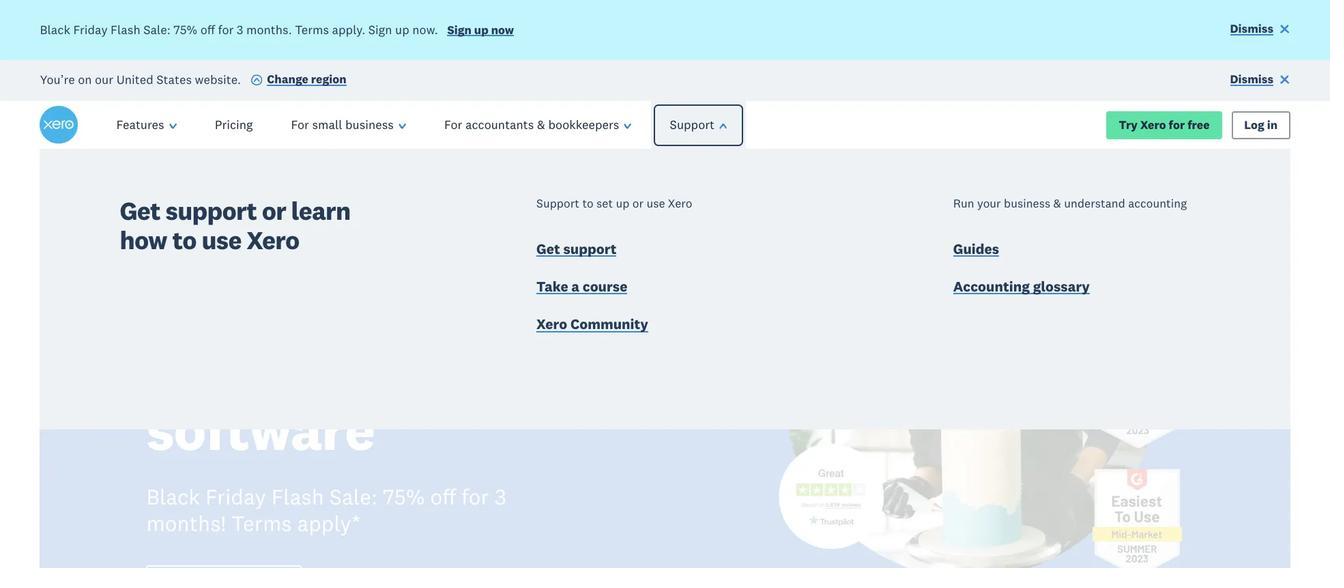 Task type: vqa. For each thing, say whether or not it's contained in the screenshot.
the What is a profit and loss statement?
no



Task type: describe. For each thing, give the bounding box(es) containing it.
log in link
[[1232, 111, 1291, 139]]

apply.
[[332, 22, 365, 37]]

website.
[[195, 71, 241, 87]]

business for your
[[1004, 196, 1051, 211]]

with
[[146, 290, 261, 362]]

log
[[1245, 117, 1265, 132]]

to for you
[[389, 187, 444, 258]]

xero inside back to what you love with xero accounting software
[[273, 290, 393, 362]]

or inside the 'get support or learn how to use xero'
[[262, 194, 286, 226]]

get support
[[537, 239, 617, 258]]

take a course link
[[537, 277, 628, 299]]

2 horizontal spatial for
[[1169, 117, 1185, 132]]

free
[[1188, 117, 1210, 132]]

features button
[[97, 101, 196, 149]]

your
[[978, 196, 1001, 211]]

now
[[491, 22, 514, 37]]

pricing link
[[196, 101, 272, 149]]

months.
[[247, 22, 292, 37]]

xero homepage image
[[40, 106, 78, 144]]

dismiss button for black friday flash sale: 75% off for 3 months. terms apply. sign up now.
[[1231, 21, 1291, 39]]

back
[[251, 187, 377, 258]]

flash for months.
[[111, 22, 140, 37]]

on
[[78, 71, 92, 87]]

accounting inside back to what you love with xero accounting software
[[146, 341, 437, 413]]

take a course
[[537, 277, 628, 296]]

get support link
[[537, 239, 617, 261]]

united
[[116, 71, 153, 87]]

off for apply.
[[200, 22, 215, 37]]

love
[[395, 238, 503, 310]]

off for apply*
[[430, 483, 456, 510]]

change region
[[267, 72, 347, 87]]

a
[[572, 277, 580, 296]]

flash for months!
[[272, 483, 324, 510]]

take
[[537, 277, 568, 296]]

support for get support
[[564, 239, 617, 258]]

xero community link
[[537, 315, 648, 337]]

1 vertical spatial &
[[1054, 196, 1062, 211]]

features
[[116, 117, 164, 133]]

bookkeepers
[[548, 117, 619, 133]]

1 horizontal spatial accounting
[[1129, 196, 1187, 211]]

get support or learn how to use xero
[[120, 194, 351, 256]]

friday for black friday flash sale: 75% off for 3 months! terms apply*
[[205, 483, 266, 510]]

course
[[583, 277, 628, 296]]

get for get support or learn how to use xero
[[120, 194, 160, 226]]

for for black friday flash sale: 75% off for 3 months. terms apply. sign up now.
[[218, 22, 234, 37]]

change region button
[[250, 71, 347, 90]]

0 horizontal spatial up
[[395, 22, 409, 37]]

for small business
[[291, 117, 394, 133]]

accounting
[[954, 277, 1030, 296]]

small
[[312, 117, 342, 133]]

up inside sign up now 'link'
[[474, 22, 489, 37]]

xero community
[[537, 315, 648, 333]]

try
[[1119, 117, 1138, 132]]

what
[[146, 238, 277, 310]]

pricing
[[215, 117, 253, 133]]

guides link
[[954, 239, 1000, 261]]

now.
[[413, 22, 438, 37]]

1 horizontal spatial use
[[647, 196, 665, 211]]

get for get support
[[537, 239, 560, 258]]

sign inside 'link'
[[447, 22, 472, 37]]

try xero for free
[[1119, 117, 1210, 132]]

a xero user decorating a cake with blue icing. social proof badges surrounding the circular image. image
[[679, 149, 1291, 568]]

support for support to set up or use xero
[[537, 196, 580, 211]]

xero inside the 'get support or learn how to use xero'
[[247, 224, 299, 256]]

run your business & understand accounting
[[954, 196, 1187, 211]]

sale: for months!
[[330, 483, 378, 510]]

to for up
[[583, 196, 594, 211]]

3 for apply*
[[495, 483, 506, 510]]

use inside the 'get support or learn how to use xero'
[[202, 224, 241, 256]]

for small business button
[[272, 101, 425, 149]]



Task type: locate. For each thing, give the bounding box(es) containing it.
back to what you love with xero accounting software
[[146, 187, 503, 465]]

software
[[146, 393, 375, 465]]

support
[[670, 117, 715, 133], [537, 196, 580, 211]]

up
[[395, 22, 409, 37], [474, 22, 489, 37], [616, 196, 630, 211]]

to
[[389, 187, 444, 258], [583, 196, 594, 211], [172, 224, 197, 256]]

2 for from the left
[[444, 117, 462, 133]]

support for get support or learn how to use xero
[[166, 194, 257, 226]]

2 vertical spatial for
[[462, 483, 489, 510]]

& right the accountants
[[537, 117, 545, 133]]

75% for apply.
[[174, 22, 197, 37]]

0 horizontal spatial 75%
[[174, 22, 197, 37]]

1 horizontal spatial terms
[[295, 22, 329, 37]]

business inside dropdown button
[[346, 117, 394, 133]]

sale:
[[143, 22, 171, 37], [330, 483, 378, 510]]

0 vertical spatial sale:
[[143, 22, 171, 37]]

glossary
[[1033, 277, 1090, 296]]

0 horizontal spatial use
[[202, 224, 241, 256]]

friday for black friday flash sale: 75% off for 3 months. terms apply. sign up now.
[[73, 22, 108, 37]]

sign up now link
[[447, 22, 514, 41]]

75% inside the "black friday flash sale: 75% off for 3 months! terms apply*"
[[383, 483, 425, 510]]

up left now
[[474, 22, 489, 37]]

off
[[200, 22, 215, 37], [430, 483, 456, 510]]

off inside the "black friday flash sale: 75% off for 3 months! terms apply*"
[[430, 483, 456, 510]]

1 vertical spatial 75%
[[383, 483, 425, 510]]

or right set
[[633, 196, 644, 211]]

0 vertical spatial dismiss
[[1231, 21, 1274, 36]]

terms left apply.
[[295, 22, 329, 37]]

for
[[218, 22, 234, 37], [1169, 117, 1185, 132], [462, 483, 489, 510]]

1 vertical spatial black
[[146, 483, 200, 510]]

1 vertical spatial support
[[564, 239, 617, 258]]

black for black friday flash sale: 75% off for 3 months. terms apply. sign up now.
[[40, 22, 70, 37]]

sale: inside the "black friday flash sale: 75% off for 3 months! terms apply*"
[[330, 483, 378, 510]]

for for black friday flash sale: 75% off for 3 months! terms apply*
[[462, 483, 489, 510]]

0 vertical spatial 75%
[[174, 22, 197, 37]]

0 vertical spatial flash
[[111, 22, 140, 37]]

0 vertical spatial for
[[218, 22, 234, 37]]

up right set
[[616, 196, 630, 211]]

2 dismiss from the top
[[1231, 72, 1274, 87]]

business for small
[[346, 117, 394, 133]]

terms left apply*
[[232, 509, 292, 537]]

support for support
[[670, 117, 715, 133]]

states
[[157, 71, 192, 87]]

log in
[[1245, 117, 1278, 132]]

or left learn on the left
[[262, 194, 286, 226]]

guides
[[954, 239, 1000, 258]]

xero
[[1141, 117, 1166, 132], [668, 196, 693, 211], [247, 224, 299, 256], [273, 290, 393, 362], [537, 315, 567, 333]]

terms for months!
[[232, 509, 292, 537]]

for inside for accountants & bookkeepers dropdown button
[[444, 117, 462, 133]]

dismiss
[[1231, 21, 1274, 36], [1231, 72, 1274, 87]]

1 vertical spatial terms
[[232, 509, 292, 537]]

1 vertical spatial use
[[202, 224, 241, 256]]

2 dismiss button from the top
[[1231, 71, 1291, 90]]

region
[[311, 72, 347, 87]]

black friday flash sale: 75% off for 3 months! terms apply*
[[146, 483, 506, 537]]

0 horizontal spatial for
[[291, 117, 309, 133]]

for inside the "black friday flash sale: 75% off for 3 months! terms apply*"
[[462, 483, 489, 510]]

set
[[597, 196, 613, 211]]

1 vertical spatial sale:
[[330, 483, 378, 510]]

1 horizontal spatial off
[[430, 483, 456, 510]]

1 horizontal spatial for
[[462, 483, 489, 510]]

1 horizontal spatial black
[[146, 483, 200, 510]]

3 inside the "black friday flash sale: 75% off for 3 months! terms apply*"
[[495, 483, 506, 510]]

0 horizontal spatial business
[[346, 117, 394, 133]]

sign right now.
[[447, 22, 472, 37]]

1 horizontal spatial friday
[[205, 483, 266, 510]]

0 horizontal spatial friday
[[73, 22, 108, 37]]

dismiss button for you're on our united states website.
[[1231, 71, 1291, 90]]

0 horizontal spatial or
[[262, 194, 286, 226]]

flash inside the "black friday flash sale: 75% off for 3 months! terms apply*"
[[272, 483, 324, 510]]

1 vertical spatial for
[[1169, 117, 1185, 132]]

0 horizontal spatial get
[[120, 194, 160, 226]]

0 horizontal spatial black
[[40, 22, 70, 37]]

1 horizontal spatial sale:
[[330, 483, 378, 510]]

1 vertical spatial business
[[1004, 196, 1051, 211]]

1 dismiss button from the top
[[1231, 21, 1291, 39]]

1 vertical spatial 3
[[495, 483, 506, 510]]

1 horizontal spatial &
[[1054, 196, 1062, 211]]

1 horizontal spatial to
[[389, 187, 444, 258]]

accountants
[[466, 117, 534, 133]]

or
[[262, 194, 286, 226], [633, 196, 644, 211]]

75%
[[174, 22, 197, 37], [383, 483, 425, 510]]

0 vertical spatial 3
[[237, 22, 243, 37]]

how
[[120, 224, 167, 256]]

0 horizontal spatial off
[[200, 22, 215, 37]]

1 horizontal spatial or
[[633, 196, 644, 211]]

business right your in the top of the page
[[1004, 196, 1051, 211]]

terms for months.
[[295, 22, 329, 37]]

black friday flash sale: 75% off for 3 months. terms apply. sign up now.
[[40, 22, 438, 37]]

1 horizontal spatial sign
[[447, 22, 472, 37]]

terms inside the "black friday flash sale: 75% off for 3 months! terms apply*"
[[232, 509, 292, 537]]

1 vertical spatial dismiss button
[[1231, 71, 1291, 90]]

for
[[291, 117, 309, 133], [444, 117, 462, 133]]

0 vertical spatial accounting
[[1129, 196, 1187, 211]]

1 horizontal spatial support
[[670, 117, 715, 133]]

0 vertical spatial business
[[346, 117, 394, 133]]

learn
[[291, 194, 351, 226]]

3 for apply.
[[237, 22, 243, 37]]

for accountants & bookkeepers
[[444, 117, 619, 133]]

3
[[237, 22, 243, 37], [495, 483, 506, 510]]

support inside the 'get support or learn how to use xero'
[[166, 194, 257, 226]]

0 vertical spatial support
[[166, 194, 257, 226]]

1 horizontal spatial support
[[564, 239, 617, 258]]

sign up now
[[447, 22, 514, 37]]

business
[[346, 117, 394, 133], [1004, 196, 1051, 211]]

support inside dropdown button
[[670, 117, 715, 133]]

0 horizontal spatial sign
[[369, 22, 392, 37]]

apply*
[[297, 509, 361, 537]]

try xero for free link
[[1107, 111, 1223, 139]]

0 vertical spatial off
[[200, 22, 215, 37]]

1 horizontal spatial for
[[444, 117, 462, 133]]

accounting glossary
[[954, 277, 1090, 296]]

change
[[267, 72, 308, 87]]

0 horizontal spatial flash
[[111, 22, 140, 37]]

community
[[571, 315, 648, 333]]

1 horizontal spatial flash
[[272, 483, 324, 510]]

sign right apply.
[[369, 22, 392, 37]]

2 horizontal spatial up
[[616, 196, 630, 211]]

75% for apply*
[[383, 483, 425, 510]]

black inside the "black friday flash sale: 75% off for 3 months! terms apply*"
[[146, 483, 200, 510]]

for for for accountants & bookkeepers
[[444, 117, 462, 133]]

1 vertical spatial flash
[[272, 483, 324, 510]]

dismiss for you're on our united states website.
[[1231, 72, 1274, 87]]

0 horizontal spatial &
[[537, 117, 545, 133]]

0 horizontal spatial support
[[537, 196, 580, 211]]

in
[[1268, 117, 1278, 132]]

1 vertical spatial off
[[430, 483, 456, 510]]

you
[[289, 238, 383, 310]]

our
[[95, 71, 113, 87]]

2 horizontal spatial to
[[583, 196, 594, 211]]

terms
[[295, 22, 329, 37], [232, 509, 292, 537]]

up left now.
[[395, 22, 409, 37]]

months!
[[146, 509, 226, 537]]

1 vertical spatial accounting
[[146, 341, 437, 413]]

for left small
[[291, 117, 309, 133]]

0 vertical spatial use
[[647, 196, 665, 211]]

0 vertical spatial friday
[[73, 22, 108, 37]]

run
[[954, 196, 975, 211]]

black for black friday flash sale: 75% off for 3 months! terms apply*
[[146, 483, 200, 510]]

0 horizontal spatial 3
[[237, 22, 243, 37]]

0 horizontal spatial support
[[166, 194, 257, 226]]

0 vertical spatial black
[[40, 22, 70, 37]]

0 vertical spatial terms
[[295, 22, 329, 37]]

get inside the 'get support or learn how to use xero'
[[120, 194, 160, 226]]

& inside dropdown button
[[537, 117, 545, 133]]

accounting
[[1129, 196, 1187, 211], [146, 341, 437, 413]]

1 vertical spatial friday
[[205, 483, 266, 510]]

1 vertical spatial dismiss
[[1231, 72, 1274, 87]]

dismiss button
[[1231, 21, 1291, 39], [1231, 71, 1291, 90]]

0 vertical spatial dismiss button
[[1231, 21, 1291, 39]]

friday
[[73, 22, 108, 37], [205, 483, 266, 510]]

1 horizontal spatial 3
[[495, 483, 506, 510]]

1 horizontal spatial get
[[537, 239, 560, 258]]

sale: for months.
[[143, 22, 171, 37]]

0 vertical spatial get
[[120, 194, 160, 226]]

for left the accountants
[[444, 117, 462, 133]]

0 horizontal spatial to
[[172, 224, 197, 256]]

to inside the 'get support or learn how to use xero'
[[172, 224, 197, 256]]

for accountants & bookkeepers button
[[425, 101, 651, 149]]

0 vertical spatial support
[[670, 117, 715, 133]]

friday inside the "black friday flash sale: 75% off for 3 months! terms apply*"
[[205, 483, 266, 510]]

1 for from the left
[[291, 117, 309, 133]]

1 horizontal spatial business
[[1004, 196, 1051, 211]]

to inside back to what you love with xero accounting software
[[389, 187, 444, 258]]

black
[[40, 22, 70, 37], [146, 483, 200, 510]]

1 vertical spatial support
[[537, 196, 580, 211]]

0 horizontal spatial accounting
[[146, 341, 437, 413]]

support up take a course
[[564, 239, 617, 258]]

sign
[[369, 22, 392, 37], [447, 22, 472, 37]]

support
[[166, 194, 257, 226], [564, 239, 617, 258]]

&
[[537, 117, 545, 133], [1054, 196, 1062, 211]]

1 horizontal spatial 75%
[[383, 483, 425, 510]]

& left understand
[[1054, 196, 1062, 211]]

support to set up or use xero
[[537, 196, 693, 211]]

get
[[120, 194, 160, 226], [537, 239, 560, 258]]

understand
[[1065, 196, 1126, 211]]

you're on our united states website.
[[40, 71, 241, 87]]

1 vertical spatial get
[[537, 239, 560, 258]]

business right small
[[346, 117, 394, 133]]

0 horizontal spatial terms
[[232, 509, 292, 537]]

you're
[[40, 71, 75, 87]]

0 horizontal spatial sale:
[[143, 22, 171, 37]]

support up what
[[166, 194, 257, 226]]

for inside for small business dropdown button
[[291, 117, 309, 133]]

1 horizontal spatial up
[[474, 22, 489, 37]]

0 horizontal spatial for
[[218, 22, 234, 37]]

support button
[[646, 101, 751, 149]]

dismiss for black friday flash sale: 75% off for 3 months. terms apply. sign up now.
[[1231, 21, 1274, 36]]

0 vertical spatial &
[[537, 117, 545, 133]]

flash
[[111, 22, 140, 37], [272, 483, 324, 510]]

1 dismiss from the top
[[1231, 21, 1274, 36]]

accounting glossary link
[[954, 277, 1090, 299]]

use
[[647, 196, 665, 211], [202, 224, 241, 256]]

for for for small business
[[291, 117, 309, 133]]



